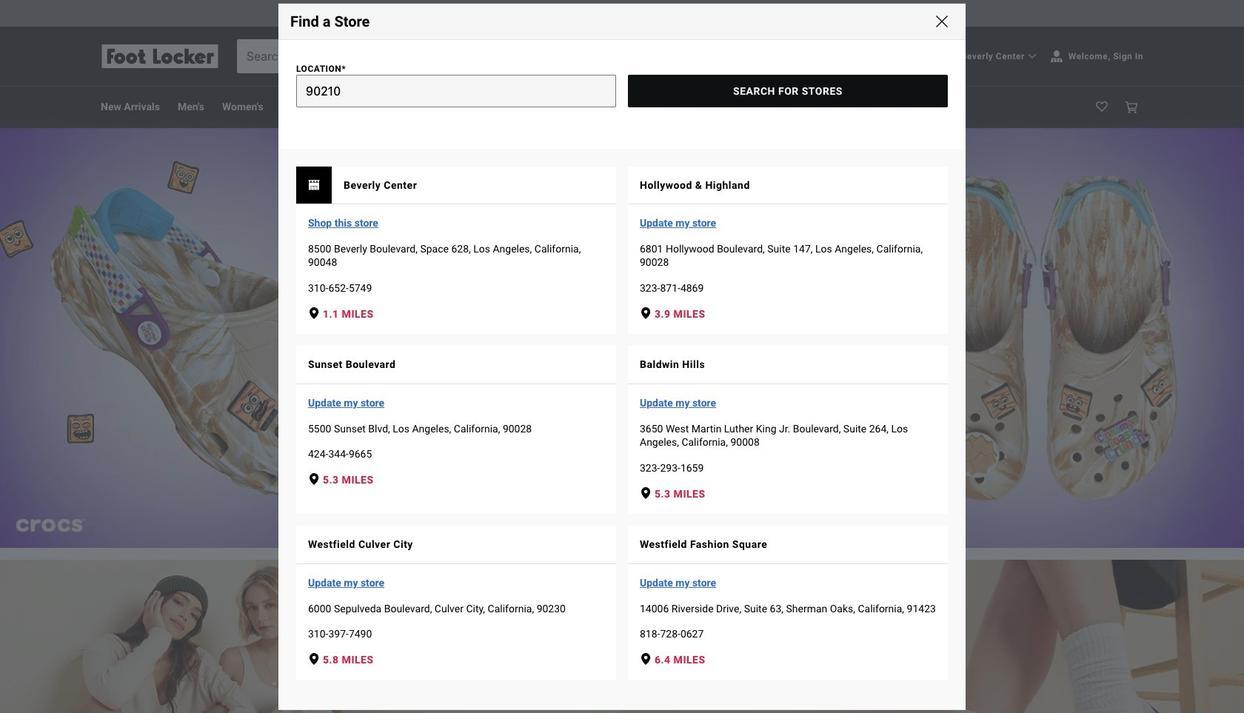 Task type: describe. For each thing, give the bounding box(es) containing it.
Enter address, city or post code search field
[[296, 74, 616, 107]]

close find a store image
[[936, 15, 948, 27]]

my favorites image
[[1096, 101, 1108, 113]]

Search search field
[[238, 40, 928, 72]]

foot locker logo links to the home page image
[[101, 44, 219, 68]]

primary element
[[89, 86, 1156, 128]]



Task type: vqa. For each thing, say whether or not it's contained in the screenshot.
More information about UP TO 30% OFF | SHOP SALE promotion icon
no



Task type: locate. For each thing, give the bounding box(es) containing it.
none search field "enter address, city or post code"
[[284, 63, 948, 119]]

this month, it's all about premium styles she loves. shop women's image
[[0, 560, 1244, 713]]

cart: 0 items image
[[1126, 101, 1138, 113]]

none search field search
[[237, 39, 929, 73]]

None search field
[[237, 39, 929, 73], [284, 63, 948, 119]]

dialog
[[279, 3, 966, 710]]

toolbar
[[101, 86, 831, 128]]

more information about up to 25% off | shop sale promotion image
[[687, 7, 699, 19]]

add some flavor to your day-to-day look with these cinnamon toasted crocs. shop crocs x ctc image
[[0, 128, 1244, 548]]



